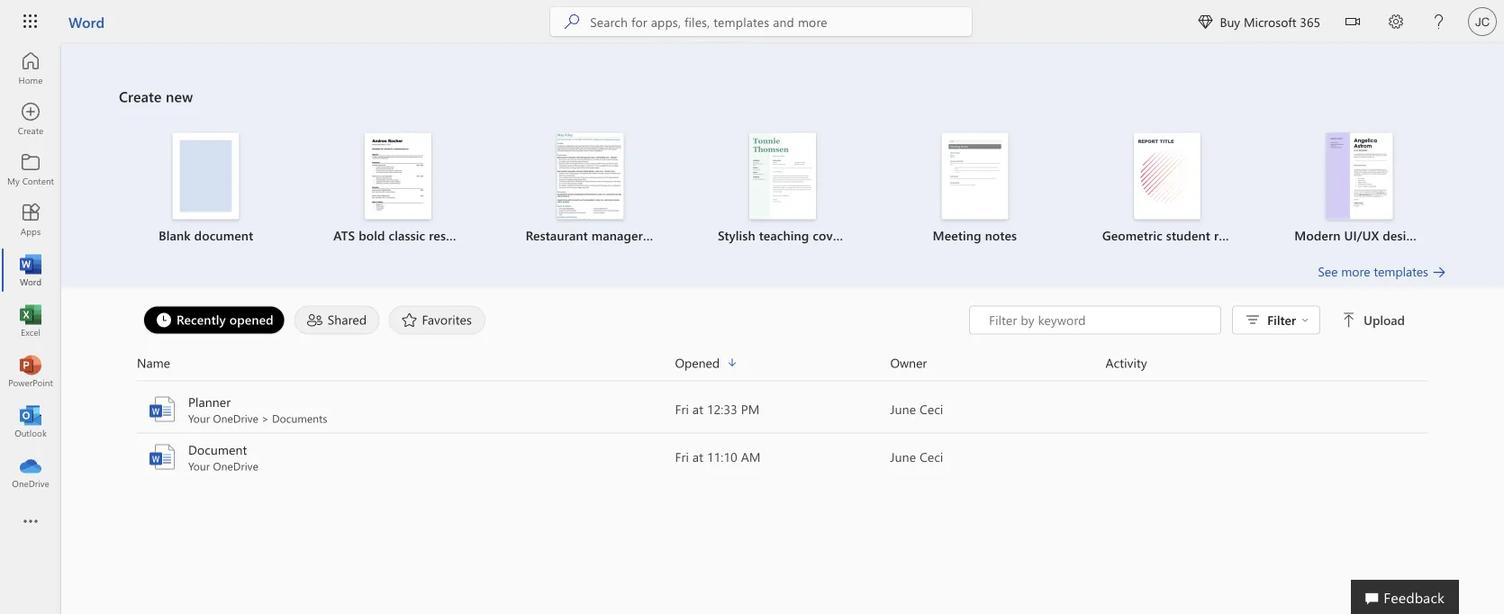 Task type: vqa. For each thing, say whether or not it's contained in the screenshot.
Meeting notes image
yes



Task type: describe. For each thing, give the bounding box(es) containing it.
opened
[[675, 354, 720, 371]]

document
[[188, 441, 247, 458]]

onedrive for document
[[213, 459, 258, 473]]

tab list inside create new "main content"
[[139, 306, 969, 335]]

modern ui/ux designer cover letter image
[[1326, 133, 1393, 219]]

fri at 12:33 pm
[[675, 401, 760, 417]]

templates
[[1374, 263, 1428, 280]]

onedrive image
[[22, 463, 40, 481]]

meeting notes image
[[942, 133, 1008, 219]]

restaurant manager resume
[[526, 227, 689, 244]]

activity
[[1106, 354, 1147, 371]]

recently
[[177, 311, 226, 328]]

activity, column 4 of 4 column header
[[1106, 353, 1428, 373]]


[[1346, 14, 1360, 29]]

modern ui/ux designer cover letter element
[[1274, 133, 1503, 254]]


[[1198, 14, 1213, 29]]

geometric
[[1102, 227, 1163, 244]]

bold
[[359, 227, 385, 244]]

fri for fri at 12:33 pm
[[675, 401, 689, 417]]

documents
[[272, 411, 327, 426]]

pm
[[741, 401, 760, 417]]

fri for fri at 11:10 am
[[675, 449, 689, 465]]

planner your onedrive > documents
[[188, 394, 327, 426]]

geometric student report element
[[1082, 133, 1252, 254]]

am
[[741, 449, 761, 465]]

opened
[[229, 311, 274, 328]]

 buy microsoft 365
[[1198, 13, 1320, 30]]

 button
[[1331, 0, 1374, 46]]

view more apps image
[[22, 513, 40, 531]]

resume inside 'element'
[[429, 227, 472, 244]]

opened button
[[675, 353, 890, 373]]

filter 
[[1267, 312, 1309, 328]]

document your onedrive
[[188, 441, 258, 473]]

onedrive for planner
[[213, 411, 258, 426]]

365
[[1300, 13, 1320, 30]]

ceci for am
[[920, 449, 943, 465]]

june ceci for fri at 12:33 pm
[[890, 401, 943, 417]]

your for document
[[188, 459, 210, 473]]

restaurant manager resume image
[[557, 133, 624, 219]]

ats bold classic resume element
[[313, 133, 484, 254]]

ui/ux
[[1344, 227, 1379, 244]]

recently opened element
[[143, 306, 285, 335]]

meeting notes
[[933, 227, 1017, 244]]

teaching
[[759, 227, 809, 244]]


[[1342, 313, 1357, 327]]

shared
[[328, 311, 367, 328]]

0 horizontal spatial word image
[[22, 261, 40, 279]]

restaurant manager resume element
[[505, 133, 689, 254]]

geometric student report image
[[1134, 133, 1200, 219]]

june ceci for fri at 11:10 am
[[890, 449, 943, 465]]

Search box. Suggestions appear as you type. search field
[[590, 7, 972, 36]]

name button
[[137, 353, 675, 373]]

create new main content
[[61, 43, 1504, 481]]

jc
[[1475, 14, 1490, 28]]

meeting
[[933, 227, 981, 244]]

classic
[[389, 227, 425, 244]]

word image inside name planner cell
[[148, 395, 177, 424]]

shared tab
[[290, 306, 384, 335]]

see more templates button
[[1318, 263, 1447, 281]]

favorites
[[422, 311, 472, 328]]

ats
[[333, 227, 355, 244]]

blank document element
[[121, 133, 291, 254]]

at for 11:10
[[693, 449, 703, 465]]

displaying 2 out of 5 files. status
[[969, 306, 1409, 335]]

word image
[[148, 443, 177, 472]]

Filter by keyword text field
[[987, 311, 1212, 329]]

planner
[[188, 394, 231, 410]]

word
[[68, 12, 105, 31]]

1 letter from the left
[[848, 227, 879, 244]]

create new
[[119, 86, 193, 106]]



Task type: locate. For each thing, give the bounding box(es) containing it.
0 vertical spatial onedrive
[[213, 411, 258, 426]]

favorites tab
[[384, 306, 490, 335]]

list containing blank document
[[119, 117, 1503, 263]]

fri left 12:33
[[675, 401, 689, 417]]

1 horizontal spatial letter
[[1472, 227, 1503, 244]]

designer
[[1383, 227, 1433, 244]]

ceci
[[920, 401, 943, 417], [920, 449, 943, 465]]

12:33
[[707, 401, 737, 417]]


[[1302, 317, 1309, 324]]

june for pm
[[890, 401, 916, 417]]

navigation
[[0, 43, 61, 497]]

word image down name
[[148, 395, 177, 424]]

outlook image
[[22, 413, 40, 431]]

row
[[137, 353, 1428, 381]]

shared element
[[294, 306, 380, 335]]

owner
[[890, 354, 927, 371]]

report
[[1214, 227, 1251, 244]]

create image
[[22, 110, 40, 128]]

ats bold classic resume
[[333, 227, 472, 244]]

row containing name
[[137, 353, 1428, 381]]

0 horizontal spatial resume
[[429, 227, 472, 244]]

recently opened
[[177, 311, 274, 328]]

name
[[137, 354, 170, 371]]

row inside create new "main content"
[[137, 353, 1428, 381]]

feedback
[[1384, 587, 1445, 607]]

2 letter from the left
[[1472, 227, 1503, 244]]

resume right classic
[[429, 227, 472, 244]]

0 vertical spatial june ceci
[[890, 401, 943, 417]]

restaurant
[[526, 227, 588, 244]]

meeting notes element
[[890, 133, 1060, 254]]

1 cover from the left
[[813, 227, 844, 244]]

blank document
[[159, 227, 253, 244]]

cover right designer
[[1437, 227, 1468, 244]]

word image
[[22, 261, 40, 279], [148, 395, 177, 424]]

fri left the 11:10 on the left
[[675, 449, 689, 465]]

buy
[[1220, 13, 1240, 30]]

list inside create new "main content"
[[119, 117, 1503, 263]]

ats bold classic resume image
[[365, 133, 432, 219]]

favorites element
[[389, 306, 486, 335]]

blank
[[159, 227, 191, 244]]

1 vertical spatial word image
[[148, 395, 177, 424]]

stylish
[[718, 227, 755, 244]]

at left 12:33
[[693, 401, 703, 417]]

tab list
[[139, 306, 969, 335]]

recently opened tab
[[139, 306, 290, 335]]

none search field inside word banner
[[551, 7, 972, 36]]

onedrive
[[213, 411, 258, 426], [213, 459, 258, 473]]

2 your from the top
[[188, 459, 210, 473]]

ceci for pm
[[920, 401, 943, 417]]

2 ceci from the top
[[920, 449, 943, 465]]

2 fri from the top
[[675, 449, 689, 465]]

name planner cell
[[137, 393, 675, 426]]

more
[[1341, 263, 1370, 280]]

letter right designer
[[1472, 227, 1503, 244]]

modern ui/ux designer cover letter
[[1295, 227, 1503, 244]]

1 vertical spatial ceci
[[920, 449, 943, 465]]

word image up 'excel' icon
[[22, 261, 40, 279]]

microsoft
[[1244, 13, 1297, 30]]

1 vertical spatial june
[[890, 449, 916, 465]]

1 ceci from the top
[[920, 401, 943, 417]]

0 vertical spatial june
[[890, 401, 916, 417]]

onedrive left >
[[213, 411, 258, 426]]

june ceci
[[890, 401, 943, 417], [890, 449, 943, 465]]

create
[[119, 86, 162, 106]]

11:10
[[707, 449, 737, 465]]

0 horizontal spatial letter
[[848, 227, 879, 244]]

see more templates
[[1318, 263, 1428, 280]]

onedrive inside the document your onedrive
[[213, 459, 258, 473]]

june for am
[[890, 449, 916, 465]]

cover right "teaching"
[[813, 227, 844, 244]]

1 vertical spatial your
[[188, 459, 210, 473]]

2 june from the top
[[890, 449, 916, 465]]

1 vertical spatial june ceci
[[890, 449, 943, 465]]

2 onedrive from the top
[[213, 459, 258, 473]]

notes
[[985, 227, 1017, 244]]

excel image
[[22, 312, 40, 330]]

0 horizontal spatial cover
[[813, 227, 844, 244]]

1 horizontal spatial cover
[[1437, 227, 1468, 244]]

onedrive inside the planner your onedrive > documents
[[213, 411, 258, 426]]

my content image
[[22, 160, 40, 178]]

1 fri from the top
[[675, 401, 689, 417]]

1 horizontal spatial word image
[[148, 395, 177, 424]]

 upload
[[1342, 312, 1405, 328]]

feedback button
[[1351, 580, 1459, 614]]

1 at from the top
[[693, 401, 703, 417]]

your inside the planner your onedrive > documents
[[188, 411, 210, 426]]

your down document
[[188, 459, 210, 473]]

0 vertical spatial word image
[[22, 261, 40, 279]]

fri
[[675, 401, 689, 417], [675, 449, 689, 465]]

apps image
[[22, 211, 40, 229]]

resume
[[429, 227, 472, 244], [647, 227, 689, 244]]

your down planner
[[188, 411, 210, 426]]

stylish teaching cover letter image
[[749, 133, 816, 219]]

powerpoint image
[[22, 362, 40, 380]]

1 onedrive from the top
[[213, 411, 258, 426]]

tab list containing recently opened
[[139, 306, 969, 335]]

1 june ceci from the top
[[890, 401, 943, 417]]

0 vertical spatial fri
[[675, 401, 689, 417]]

1 resume from the left
[[429, 227, 472, 244]]

0 vertical spatial your
[[188, 411, 210, 426]]

2 cover from the left
[[1437, 227, 1468, 244]]

see
[[1318, 263, 1338, 280]]

0 vertical spatial at
[[693, 401, 703, 417]]

2 at from the top
[[693, 449, 703, 465]]

letter
[[848, 227, 879, 244], [1472, 227, 1503, 244]]

student
[[1166, 227, 1211, 244]]

list
[[119, 117, 1503, 263]]

1 vertical spatial onedrive
[[213, 459, 258, 473]]

your
[[188, 411, 210, 426], [188, 459, 210, 473]]

fri at 11:10 am
[[675, 449, 761, 465]]

stylish teaching cover letter element
[[697, 133, 879, 254]]

letter right "teaching"
[[848, 227, 879, 244]]

cover
[[813, 227, 844, 244], [1437, 227, 1468, 244]]

2 resume from the left
[[647, 227, 689, 244]]

1 vertical spatial fri
[[675, 449, 689, 465]]

name document cell
[[137, 441, 675, 473]]

2 june ceci from the top
[[890, 449, 943, 465]]

at
[[693, 401, 703, 417], [693, 449, 703, 465]]

1 vertical spatial at
[[693, 449, 703, 465]]

your for planner
[[188, 411, 210, 426]]

1 your from the top
[[188, 411, 210, 426]]

1 horizontal spatial resume
[[647, 227, 689, 244]]

jc button
[[1461, 0, 1504, 43]]

1 june from the top
[[890, 401, 916, 417]]

0 vertical spatial ceci
[[920, 401, 943, 417]]

new
[[166, 86, 193, 106]]

onedrive down document
[[213, 459, 258, 473]]

word banner
[[0, 0, 1504, 46]]

stylish teaching cover letter
[[718, 227, 879, 244]]

owner button
[[890, 353, 1106, 373]]

manager
[[592, 227, 643, 244]]

upload
[[1364, 312, 1405, 328]]

at left the 11:10 on the left
[[693, 449, 703, 465]]

>
[[262, 411, 269, 426]]

modern
[[1295, 227, 1341, 244]]

at for 12:33
[[693, 401, 703, 417]]

geometric student report
[[1102, 227, 1251, 244]]

resume inside "element"
[[647, 227, 689, 244]]

resume right manager
[[647, 227, 689, 244]]

None search field
[[551, 7, 972, 36]]

home image
[[22, 59, 40, 77]]

june
[[890, 401, 916, 417], [890, 449, 916, 465]]

filter
[[1267, 312, 1296, 328]]

your inside the document your onedrive
[[188, 459, 210, 473]]

document
[[194, 227, 253, 244]]



